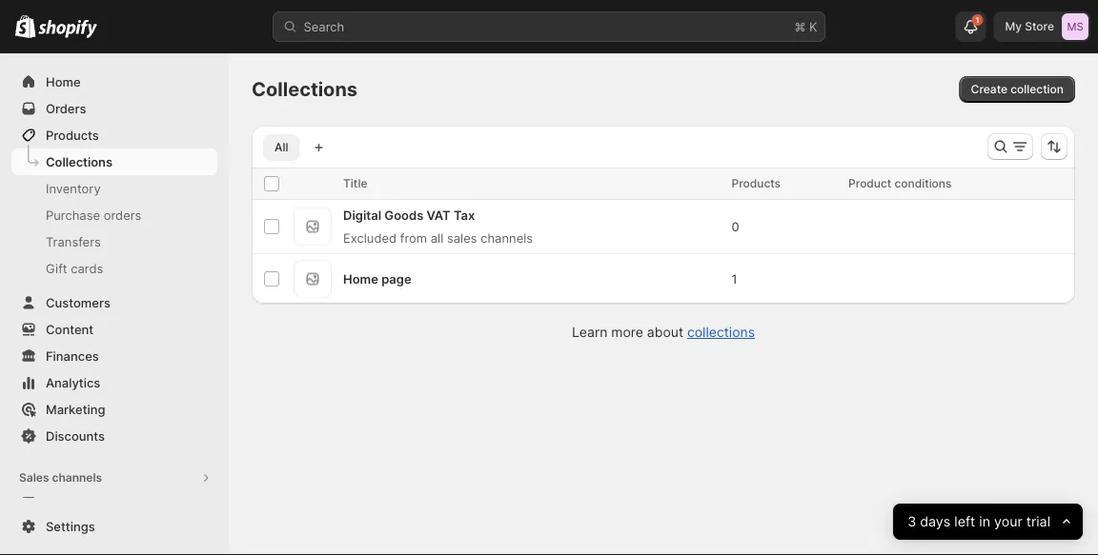 Task type: locate. For each thing, give the bounding box(es) containing it.
goods
[[385, 208, 424, 223]]

collections
[[252, 78, 358, 101], [46, 154, 113, 169]]

create
[[971, 82, 1008, 96]]

cards
[[71, 261, 103, 276]]

0 vertical spatial home
[[46, 74, 81, 89]]

1 vertical spatial products
[[732, 177, 781, 191]]

learn more about collections
[[572, 325, 755, 341]]

channels right sales
[[481, 231, 533, 246]]

store
[[1025, 20, 1055, 33]]

0 vertical spatial channels
[[481, 231, 533, 246]]

finances
[[46, 349, 99, 364]]

finances link
[[11, 343, 217, 370]]

home left page
[[343, 272, 379, 287]]

channels
[[481, 231, 533, 246], [52, 472, 102, 485]]

point of sale
[[46, 498, 120, 513]]

1 horizontal spatial home
[[343, 272, 379, 287]]

collections up all
[[252, 78, 358, 101]]

left
[[955, 514, 976, 531]]

0 horizontal spatial shopify image
[[15, 15, 36, 38]]

0 horizontal spatial products
[[46, 128, 99, 143]]

point of sale button
[[0, 492, 229, 519]]

1 inside dropdown button
[[976, 15, 980, 25]]

home link
[[11, 69, 217, 95]]

days
[[920, 514, 951, 531]]

trial
[[1027, 514, 1051, 531]]

marketing link
[[11, 397, 217, 423]]

product conditions
[[849, 177, 952, 191]]

customers
[[46, 296, 111, 310]]

0 horizontal spatial home
[[46, 74, 81, 89]]

shopify image
[[15, 15, 36, 38], [38, 20, 97, 39]]

more
[[612, 325, 644, 341]]

in
[[979, 514, 991, 531]]

0 horizontal spatial channels
[[52, 472, 102, 485]]

home up orders
[[46, 74, 81, 89]]

products down orders
[[46, 128, 99, 143]]

channels inside button
[[52, 472, 102, 485]]

1 vertical spatial home
[[343, 272, 379, 287]]

transfers
[[46, 235, 101, 249]]

3 days left in your trial button
[[893, 504, 1083, 541]]

collections link
[[688, 325, 755, 341]]

products
[[46, 128, 99, 143], [732, 177, 781, 191]]

conditions
[[895, 177, 952, 191]]

collection
[[1011, 82, 1064, 96]]

create collection
[[971, 82, 1064, 96]]

marketing
[[46, 402, 105, 417]]

1 horizontal spatial channels
[[481, 231, 533, 246]]

my store image
[[1062, 13, 1089, 40]]

content
[[46, 322, 94, 337]]

home page
[[343, 272, 412, 287]]

from
[[400, 231, 427, 246]]

purchase orders
[[46, 208, 141, 223]]

1 vertical spatial collections
[[46, 154, 113, 169]]

1
[[976, 15, 980, 25], [732, 272, 738, 287]]

excluded
[[343, 231, 397, 246]]

home for home page
[[343, 272, 379, 287]]

1 horizontal spatial 1
[[976, 15, 980, 25]]

1 horizontal spatial shopify image
[[38, 20, 97, 39]]

1 left the my
[[976, 15, 980, 25]]

transfers link
[[11, 229, 217, 256]]

orders link
[[11, 95, 217, 122]]

home
[[46, 74, 81, 89], [343, 272, 379, 287]]

1 vertical spatial 1
[[732, 272, 738, 287]]

product
[[849, 177, 892, 191]]

k
[[810, 19, 818, 34]]

sales
[[19, 472, 49, 485]]

⌘
[[795, 19, 806, 34]]

0 horizontal spatial collections
[[46, 154, 113, 169]]

tax
[[454, 208, 475, 223]]

channels inside digital goods vat tax excluded from all sales channels
[[481, 231, 533, 246]]

all
[[431, 231, 444, 246]]

point
[[46, 498, 76, 513]]

products up 0
[[732, 177, 781, 191]]

my
[[1006, 20, 1022, 33]]

1 vertical spatial channels
[[52, 472, 102, 485]]

orders
[[104, 208, 141, 223]]

0 vertical spatial collections
[[252, 78, 358, 101]]

analytics
[[46, 376, 100, 391]]

collections up inventory
[[46, 154, 113, 169]]

my store
[[1006, 20, 1055, 33]]

orders
[[46, 101, 86, 116]]

content link
[[11, 317, 217, 343]]

1 horizontal spatial collections
[[252, 78, 358, 101]]

0 vertical spatial 1
[[976, 15, 980, 25]]

digital
[[343, 208, 382, 223]]

3
[[908, 514, 917, 531]]

0 vertical spatial products
[[46, 128, 99, 143]]

1 down 0
[[732, 272, 738, 287]]

channels up point of sale
[[52, 472, 102, 485]]



Task type: vqa. For each thing, say whether or not it's contained in the screenshot.
DISCOUNTS link on the left
yes



Task type: describe. For each thing, give the bounding box(es) containing it.
1 button
[[956, 11, 987, 42]]

0
[[732, 219, 740, 234]]

inventory link
[[11, 175, 217, 202]]

all
[[275, 141, 288, 154]]

gift cards link
[[11, 256, 217, 282]]

search
[[304, 19, 345, 34]]

settings
[[46, 520, 95, 535]]

title button
[[343, 175, 387, 194]]

learn
[[572, 325, 608, 341]]

inventory
[[46, 181, 101, 196]]

purchase orders link
[[11, 202, 217, 229]]

gift cards
[[46, 261, 103, 276]]

customers link
[[11, 290, 217, 317]]

1 horizontal spatial products
[[732, 177, 781, 191]]

point of sale link
[[11, 492, 217, 519]]

title
[[343, 177, 368, 191]]

⌘ k
[[795, 19, 818, 34]]

0 horizontal spatial 1
[[732, 272, 738, 287]]

3 days left in your trial
[[908, 514, 1051, 531]]

digital goods vat tax link
[[343, 208, 475, 223]]

discounts link
[[11, 423, 217, 450]]

products inside products link
[[46, 128, 99, 143]]

all button
[[263, 134, 300, 161]]

sales
[[447, 231, 477, 246]]

about
[[647, 325, 684, 341]]

analytics link
[[11, 370, 217, 397]]

gift
[[46, 261, 67, 276]]

sales channels
[[19, 472, 102, 485]]

purchase
[[46, 208, 100, 223]]

home for home
[[46, 74, 81, 89]]

create collection link
[[960, 76, 1076, 103]]

discounts
[[46, 429, 105, 444]]

settings link
[[11, 514, 217, 541]]

collections link
[[11, 149, 217, 175]]

vat
[[427, 208, 451, 223]]

home page link
[[343, 272, 412, 287]]

page
[[382, 272, 412, 287]]

sale
[[95, 498, 120, 513]]

collections
[[688, 325, 755, 341]]

digital goods vat tax excluded from all sales channels
[[343, 208, 533, 246]]

your
[[994, 514, 1023, 531]]

of
[[79, 498, 92, 513]]

products link
[[11, 122, 217, 149]]

sales channels button
[[11, 465, 217, 492]]



